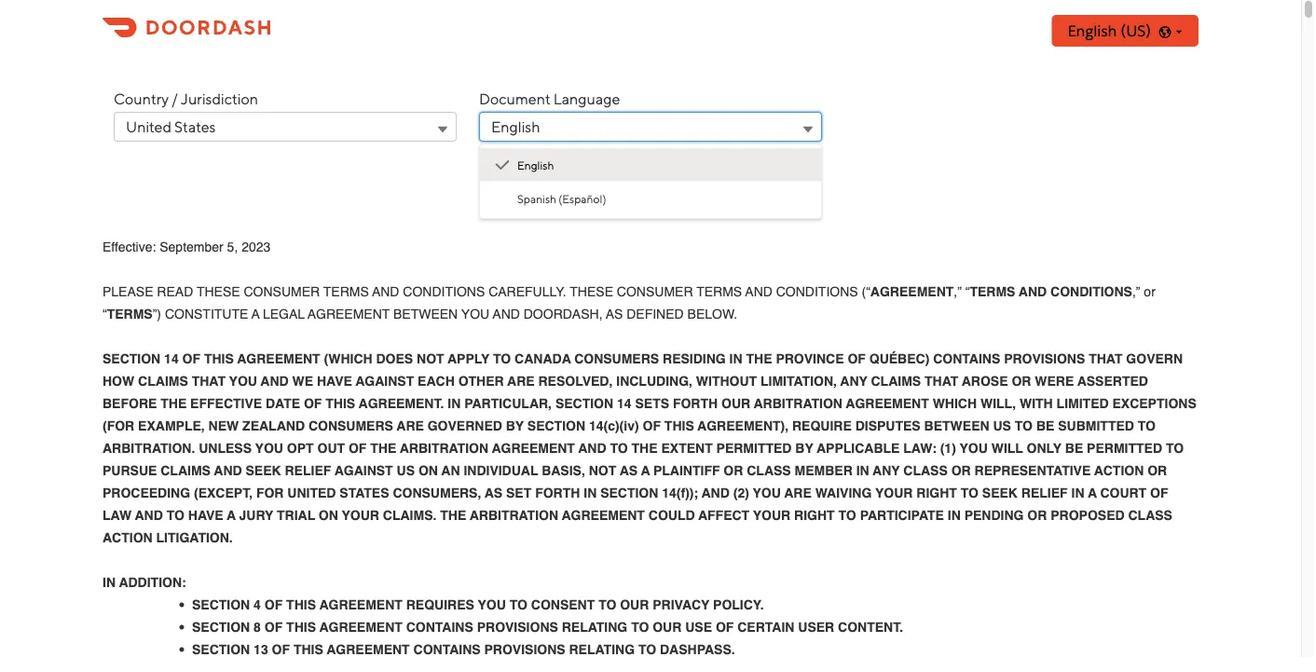 Task type: vqa. For each thing, say whether or not it's contained in the screenshot.
14
yes



Task type: describe. For each thing, give the bounding box(es) containing it.
this right 4
[[286, 597, 316, 612]]

other
[[458, 374, 504, 389]]

requires
[[406, 597, 474, 612]]

consumer
[[548, 195, 613, 210]]

applicable
[[817, 441, 900, 456]]

privacy
[[653, 597, 710, 612]]

2 ," from the left
[[1132, 284, 1140, 299]]

plaintiff
[[653, 463, 720, 478]]

1 vertical spatial any
[[873, 463, 900, 478]]

claims down arbitration.
[[161, 463, 211, 478]]

doordash,
[[524, 307, 603, 322]]

document
[[479, 90, 551, 108]]

arose
[[962, 374, 1008, 389]]

claims up before
[[138, 374, 188, 389]]

0 horizontal spatial are
[[397, 419, 424, 433]]

english (us) button
[[1052, 15, 1199, 47]]

does
[[376, 351, 413, 366]]

could
[[649, 508, 695, 523]]

1 vertical spatial have
[[188, 508, 223, 523]]

1 horizontal spatial 14
[[617, 396, 632, 411]]

country / jurisdiction
[[114, 90, 258, 108]]

section 4 of this agreement requires you to consent to our privacy policy. section 8 of this agreement contains provisions relating to our use of certain user content.
[[192, 597, 903, 635]]

1 vertical spatial not
[[589, 463, 616, 478]]

english inside popup button
[[1068, 21, 1117, 40]]

for
[[256, 486, 284, 501]]

a down (except,
[[227, 508, 236, 523]]

terms
[[616, 195, 655, 210]]

unless
[[199, 441, 252, 456]]

1 horizontal spatial relief
[[1021, 486, 1068, 501]]

consumers,
[[393, 486, 481, 501]]

law:
[[903, 441, 937, 456]]

without
[[696, 374, 757, 389]]

of right out at the left
[[349, 441, 367, 456]]

apply
[[448, 351, 490, 366]]

out
[[317, 441, 345, 456]]

0 vertical spatial not
[[417, 351, 444, 366]]

asserted
[[1077, 374, 1148, 389]]

section up could
[[600, 486, 658, 501]]

1 horizontal spatial are
[[507, 374, 535, 389]]

submitted
[[1058, 419, 1134, 433]]

(español)
[[559, 192, 606, 205]]

you down zealand
[[255, 441, 283, 456]]

0 vertical spatial on
[[418, 463, 438, 478]]

2 horizontal spatial that
[[1089, 351, 1123, 366]]

this up extent in the bottom of the page
[[664, 419, 694, 433]]

or down the exceptions
[[1148, 463, 1167, 478]]

2 horizontal spatial class
[[1128, 508, 1173, 523]]

of right 4
[[265, 597, 283, 612]]

1 horizontal spatial right
[[917, 486, 957, 501]]

terms down please
[[107, 307, 153, 322]]

arbitration.
[[103, 441, 195, 456]]

proceeding
[[103, 486, 190, 501]]

0 vertical spatial as
[[606, 307, 623, 322]]

4
[[254, 597, 261, 612]]

pursue
[[103, 463, 157, 478]]

content.
[[838, 620, 903, 635]]

(us)
[[1121, 21, 1151, 40]]

zealand
[[242, 419, 305, 433]]

relating
[[562, 620, 628, 635]]

the up 'without'
[[746, 351, 772, 366]]

section left 4
[[192, 597, 250, 612]]

0 horizontal spatial that
[[192, 374, 226, 389]]

0 vertical spatial forth
[[673, 396, 718, 411]]

2 permitted from the left
[[1087, 441, 1162, 456]]

example,
[[138, 419, 205, 433]]

carefully.
[[489, 284, 566, 299]]

0 vertical spatial by
[[506, 419, 524, 433]]

section left 8
[[192, 620, 250, 635]]

list box containing english
[[479, 144, 822, 219]]

or up (2)
[[724, 463, 743, 478]]

or
[[1144, 284, 1156, 299]]

in up proposed
[[1071, 486, 1085, 501]]

0 horizontal spatial forth
[[535, 486, 580, 501]]

new
[[208, 419, 239, 433]]

0 vertical spatial consumers
[[574, 351, 659, 366]]

1 ," from the left
[[954, 284, 962, 299]]

of down we
[[304, 396, 322, 411]]

claims down québec)
[[871, 374, 921, 389]]

please
[[103, 284, 153, 299]]

0 horizontal spatial class
[[747, 463, 791, 478]]

in up 'without'
[[729, 351, 743, 366]]

1 horizontal spatial class
[[903, 463, 948, 478]]

1 vertical spatial be
[[1065, 441, 1083, 456]]

will
[[991, 441, 1023, 456]]

member
[[795, 463, 853, 478]]

1 vertical spatial as
[[620, 463, 638, 478]]

affect
[[698, 508, 750, 523]]

(2)
[[733, 486, 749, 501]]

particular,
[[464, 396, 552, 411]]

document language
[[479, 90, 620, 108]]

in left addition:
[[103, 575, 116, 590]]

2 vertical spatial our
[[653, 620, 682, 635]]

how
[[103, 374, 134, 389]]

set
[[506, 486, 532, 501]]

or right pending
[[1028, 508, 1047, 523]]

exceptions
[[1112, 396, 1197, 411]]

consent
[[531, 597, 595, 612]]

contains for agreement
[[406, 620, 473, 635]]

1 horizontal spatial your
[[753, 508, 791, 523]]

below.
[[687, 307, 738, 322]]

1 vertical spatial on
[[319, 508, 338, 523]]

province
[[776, 351, 844, 366]]

the up example,
[[161, 396, 187, 411]]

read
[[157, 284, 193, 299]]

of right 'court'
[[1150, 486, 1168, 501]]

united
[[287, 486, 336, 501]]

1 conditions from the left
[[403, 284, 485, 299]]

14(c)(iv)
[[589, 419, 639, 433]]

2 horizontal spatial your
[[875, 486, 913, 501]]

a up proposed
[[1088, 486, 1097, 501]]

were
[[1035, 374, 1074, 389]]

litigation.
[[156, 530, 233, 545]]

(1)
[[940, 441, 956, 456]]

user
[[798, 620, 834, 635]]

english inside button
[[491, 118, 540, 136]]

this right 8
[[286, 620, 316, 635]]

date
[[266, 396, 300, 411]]

1 vertical spatial our
[[620, 597, 649, 612]]

Document Language button
[[479, 112, 822, 142]]

1 vertical spatial against
[[335, 463, 393, 478]]

or up 'with'
[[1012, 374, 1031, 389]]

with
[[1020, 396, 1053, 411]]

states
[[174, 118, 216, 136]]

english (us)
[[1068, 21, 1151, 40]]

1 horizontal spatial that
[[925, 374, 959, 389]]

spanish (español)
[[517, 192, 606, 205]]

1 horizontal spatial us
[[993, 419, 1011, 433]]

you inside section 4 of this agreement requires you to consent to our privacy policy. section 8 of this agreement contains provisions relating to our use of certain user content.
[[478, 597, 506, 612]]

2 vertical spatial as
[[485, 486, 503, 501]]

0 horizontal spatial us
[[397, 463, 415, 478]]

1 horizontal spatial have
[[317, 374, 352, 389]]

you up effective
[[229, 374, 257, 389]]

effective: september 5, 2023
[[103, 240, 271, 254]]

in left pending
[[948, 508, 961, 523]]

states
[[340, 486, 389, 501]]

2023
[[242, 240, 271, 254]]

terms up below.
[[697, 284, 742, 299]]

" inside or "
[[103, 307, 107, 322]]

sets
[[635, 396, 669, 411]]

14(f));
[[662, 486, 698, 501]]

in up governed
[[448, 396, 461, 411]]

0 horizontal spatial any
[[840, 374, 868, 389]]

("
[[862, 284, 870, 299]]

2 consumer from the left
[[617, 284, 693, 299]]

will,
[[981, 396, 1016, 411]]

(for
[[103, 419, 134, 433]]

each
[[418, 374, 455, 389]]

the down agreement.
[[370, 441, 396, 456]]

(except,
[[194, 486, 253, 501]]



Task type: locate. For each thing, give the bounding box(es) containing it.
conditions up terms ") constitute a legal agreement between you and doordash, as defined below.
[[403, 284, 485, 299]]

of down sets
[[643, 419, 661, 433]]

jury
[[239, 508, 273, 523]]

0 vertical spatial relief
[[285, 463, 331, 478]]

representative
[[975, 463, 1091, 478]]

1 vertical spatial contains
[[406, 620, 473, 635]]

spanish
[[517, 192, 557, 205]]

including,
[[616, 374, 692, 389]]

contains for québec)
[[933, 351, 1000, 366]]

1 vertical spatial by
[[795, 441, 813, 456]]

1 horizontal spatial these
[[570, 284, 613, 299]]

effective:
[[103, 240, 156, 254]]

1 vertical spatial 14
[[617, 396, 632, 411]]

14 down "constitute"
[[164, 351, 179, 366]]

0 horizontal spatial "
[[103, 307, 107, 322]]

any down applicable
[[873, 463, 900, 478]]

0 horizontal spatial ,"
[[954, 284, 962, 299]]

1 horizontal spatial permitted
[[1087, 441, 1162, 456]]

arbitration down set
[[470, 508, 558, 523]]

class
[[747, 463, 791, 478], [903, 463, 948, 478], [1128, 508, 1173, 523]]

in addition:
[[103, 575, 190, 590]]

contains inside section 14 of this agreement (which does not apply to canada consumers residing in the province of québec) contains provisions that govern how claims that you and we have against each other are resolved, including, without limitation, any claims that arose or were asserted before the effective date of this agreement. in particular, section 14 sets forth our arbitration agreement which will, with limited exceptions (for example, new zealand consumers are governed by section 14(c)(iv) of this agreement), require disputes between us to be submitted to arbitration. unless you opt out of the arbitration agreement and to the extent permitted by applicable law: (1) you will only be permitted to pursue claims and seek relief against us on an individual basis, not as a plaintiff or class member in any class or representative action or proceeding (except, for united states consumers, as set forth in section 14(f)); and (2) you are waiving your right to seek relief in a court of law and to have a jury trial on your claims. the arbitration agreement could affect your right to participate in pending or proposed class action litigation.
[[933, 351, 1000, 366]]

right
[[917, 486, 957, 501], [794, 508, 835, 523]]

0 vertical spatial provisions
[[1004, 351, 1085, 366]]

list box
[[479, 144, 822, 219]]

1 horizontal spatial ,"
[[1132, 284, 1140, 299]]

have
[[317, 374, 352, 389], [188, 508, 223, 523]]

english option
[[480, 148, 821, 181]]

an
[[441, 463, 460, 478]]

as down individual
[[485, 486, 503, 501]]

1 vertical spatial between
[[924, 419, 990, 433]]

have up litigation.
[[188, 508, 223, 523]]

limitation,
[[761, 374, 837, 389]]

1 vertical spatial action
[[103, 530, 153, 545]]

section up how
[[103, 351, 161, 366]]

seek up for on the bottom
[[246, 463, 281, 478]]

any down province
[[840, 374, 868, 389]]

section down "resolved,"
[[555, 396, 613, 411]]

claims.
[[383, 508, 437, 523]]

québec)
[[869, 351, 930, 366]]

your right affect
[[753, 508, 791, 523]]

0 horizontal spatial be
[[1036, 419, 1055, 433]]

text default image
[[495, 157, 510, 172]]

agreement
[[870, 284, 954, 299], [308, 307, 390, 322], [237, 351, 320, 366], [846, 396, 929, 411], [492, 441, 575, 456], [562, 508, 645, 523], [319, 597, 403, 612], [319, 620, 403, 635]]

0 horizontal spatial permitted
[[716, 441, 792, 456]]

permitted down submitted
[[1087, 441, 1162, 456]]

arbitration up "an"
[[400, 441, 488, 456]]

jurisdiction
[[181, 90, 258, 108]]

relief
[[285, 463, 331, 478], [1021, 486, 1068, 501]]

country
[[114, 90, 169, 108]]

2 these from the left
[[570, 284, 613, 299]]

1 horizontal spatial not
[[589, 463, 616, 478]]

1 vertical spatial us
[[397, 463, 415, 478]]

1 horizontal spatial between
[[924, 419, 990, 433]]

participate
[[860, 508, 944, 523]]

be
[[1036, 419, 1055, 433], [1065, 441, 1083, 456]]

0 vertical spatial seek
[[246, 463, 281, 478]]

governed
[[428, 419, 502, 433]]

0 horizontal spatial provisions
[[477, 620, 558, 635]]

not right the 'basis,'
[[589, 463, 616, 478]]

or down (1)
[[951, 463, 971, 478]]

0 horizontal spatial our
[[620, 597, 649, 612]]

contains up arose
[[933, 351, 1000, 366]]

in down applicable
[[856, 463, 869, 478]]

0 vertical spatial have
[[317, 374, 352, 389]]

in
[[729, 351, 743, 366], [448, 396, 461, 411], [856, 463, 869, 478], [584, 486, 597, 501], [1071, 486, 1085, 501], [948, 508, 961, 523], [103, 575, 116, 590]]

english down the document
[[491, 118, 540, 136]]

0 vertical spatial any
[[840, 374, 868, 389]]

action down law
[[103, 530, 153, 545]]

2 vertical spatial arbitration
[[470, 508, 558, 523]]

this down (which
[[326, 396, 355, 411]]

us up consumers,
[[397, 463, 415, 478]]

forth
[[673, 396, 718, 411], [535, 486, 580, 501]]

right down waiving at the bottom
[[794, 508, 835, 523]]

1 horizontal spatial seek
[[982, 486, 1018, 501]]

between inside section 14 of this agreement (which does not apply to canada consumers residing in the province of québec) contains provisions that govern how claims that you and we have against each other are resolved, including, without limitation, any claims that arose or were asserted before the effective date of this agreement. in particular, section 14 sets forth our arbitration agreement which will, with limited exceptions (for example, new zealand consumers are governed by section 14(c)(iv) of this agreement), require disputes between us to be submitted to arbitration. unless you opt out of the arbitration agreement and to the extent permitted by applicable law: (1) you will only be permitted to pursue claims and seek relief against us on an individual basis, not as a plaintiff or class member in any class or representative action or proceeding (except, for united states consumers, as set forth in section 14(f)); and (2) you are waiving your right to seek relief in a court of law and to have a jury trial on your claims. the arbitration agreement could affect your right to participate in pending or proposed class action litigation.
[[924, 419, 990, 433]]

legal
[[263, 307, 305, 322]]

you right (2)
[[753, 486, 781, 501]]

arbitration down limitation,
[[754, 396, 843, 411]]

1 these from the left
[[197, 284, 240, 299]]

1 vertical spatial provisions
[[477, 620, 558, 635]]

of right 8
[[265, 620, 283, 635]]

provisions
[[1004, 351, 1085, 366], [477, 620, 558, 635]]

our
[[721, 396, 750, 411], [620, 597, 649, 612], [653, 620, 682, 635]]

the down consumers,
[[440, 508, 466, 523]]

0 horizontal spatial right
[[794, 508, 835, 523]]

against down does
[[356, 374, 414, 389]]

only
[[1027, 441, 1062, 456]]

seek up pending
[[982, 486, 1018, 501]]

be up only
[[1036, 419, 1055, 433]]

you right (1)
[[960, 441, 988, 456]]

you
[[461, 307, 490, 322], [229, 374, 257, 389], [255, 441, 283, 456], [960, 441, 988, 456], [753, 486, 781, 501], [478, 597, 506, 612]]

2 conditions from the left
[[776, 284, 858, 299]]

be right only
[[1065, 441, 1083, 456]]

proposed
[[1051, 508, 1125, 523]]

opt
[[287, 441, 314, 456]]

terms up arose
[[970, 284, 1015, 299]]

1 horizontal spatial forth
[[673, 396, 718, 411]]

that up which
[[925, 374, 959, 389]]

canada
[[515, 351, 571, 366]]

consumer up 'legal' on the top of page
[[244, 284, 320, 299]]

provisions inside section 14 of this agreement (which does not apply to canada consumers residing in the province of québec) contains provisions that govern how claims that you and we have against each other are resolved, including, without limitation, any claims that arose or were asserted before the effective date of this agreement. in particular, section 14 sets forth our arbitration agreement which will, with limited exceptions (for example, new zealand consumers are governed by section 14(c)(iv) of this agreement), require disputes between us to be submitted to arbitration. unless you opt out of the arbitration agreement and to the extent permitted by applicable law: (1) you will only be permitted to pursue claims and seek relief against us on an individual basis, not as a plaintiff or class member in any class or representative action or proceeding (except, for united states consumers, as set forth in section 14(f)); and (2) you are waiving your right to seek relief in a court of law and to have a jury trial on your claims. the arbitration agreement could affect your right to participate in pending or proposed class action litigation.
[[1004, 351, 1085, 366]]

provisions for that
[[1004, 351, 1085, 366]]

these up "constitute"
[[197, 284, 240, 299]]

a left 'legal' on the top of page
[[252, 307, 260, 322]]

" down please
[[103, 307, 107, 322]]

seek
[[246, 463, 281, 478], [982, 486, 1018, 501]]

any
[[840, 374, 868, 389], [873, 463, 900, 478]]

1 horizontal spatial be
[[1065, 441, 1083, 456]]

2 horizontal spatial conditions
[[1051, 284, 1132, 299]]

class up (2)
[[747, 463, 791, 478]]

law
[[103, 508, 132, 523]]

by down particular,
[[506, 419, 524, 433]]

are down agreement.
[[397, 419, 424, 433]]

consumers up including,
[[574, 351, 659, 366]]

0 vertical spatial us
[[993, 419, 1011, 433]]

arbitration
[[754, 396, 843, 411], [400, 441, 488, 456], [470, 508, 558, 523]]

conditions left (" on the right top of the page
[[776, 284, 858, 299]]

1 vertical spatial relief
[[1021, 486, 1068, 501]]

which
[[933, 396, 977, 411]]

terms up (which
[[323, 284, 369, 299]]

section up the 'basis,'
[[527, 419, 585, 433]]

policy.
[[713, 597, 764, 612]]

0 horizontal spatial on
[[319, 508, 338, 523]]

as down 14(c)(iv)
[[620, 463, 638, 478]]

/
[[172, 90, 178, 108]]

our down privacy at the bottom of the page
[[653, 620, 682, 635]]

and
[[658, 195, 681, 210]]

0 horizontal spatial between
[[393, 307, 458, 322]]

0 vertical spatial english
[[1068, 21, 1117, 40]]

on down united
[[319, 508, 338, 523]]

addition:
[[119, 575, 186, 590]]

0 horizontal spatial have
[[188, 508, 223, 523]]

extent
[[661, 441, 713, 456]]

that
[[1089, 351, 1123, 366], [192, 374, 226, 389], [925, 374, 959, 389]]

your up the participate
[[875, 486, 913, 501]]

this
[[204, 351, 234, 366], [326, 396, 355, 411], [664, 419, 694, 433], [286, 597, 316, 612], [286, 620, 316, 635]]

you up apply
[[461, 307, 490, 322]]

are down "member" at the right of the page
[[784, 486, 812, 501]]

constitute
[[165, 307, 248, 322]]

of left québec)
[[848, 351, 866, 366]]

1 horizontal spatial on
[[418, 463, 438, 478]]

our inside section 14 of this agreement (which does not apply to canada consumers residing in the province of québec) contains provisions that govern how claims that you and we have against each other are resolved, including, without limitation, any claims that arose or were asserted before the effective date of this agreement. in particular, section 14 sets forth our arbitration agreement which will, with limited exceptions (for example, new zealand consumers are governed by section 14(c)(iv) of this agreement), require disputes between us to be submitted to arbitration. unless you opt out of the arbitration agreement and to the extent permitted by applicable law: (1) you will only be permitted to pursue claims and seek relief against us on an individual basis, not as a plaintiff or class member in any class or representative action or proceeding (except, for united states consumers, as set forth in section 14(f)); and (2) you are waiving your right to seek relief in a court of law and to have a jury trial on your claims. the arbitration agreement could affect your right to participate in pending or proposed class action litigation.
[[721, 396, 750, 411]]

0 horizontal spatial relief
[[285, 463, 331, 478]]

1 vertical spatial are
[[397, 419, 424, 433]]

contains
[[933, 351, 1000, 366], [406, 620, 473, 635]]

relief down representative
[[1021, 486, 1068, 501]]

Country / Jurisdiction button
[[114, 112, 457, 142]]

use
[[685, 620, 712, 635]]

this up effective
[[204, 351, 234, 366]]

the
[[746, 351, 772, 366], [161, 396, 187, 411], [370, 441, 396, 456], [632, 441, 658, 456], [440, 508, 466, 523]]

english inside option
[[517, 159, 554, 172]]

united
[[126, 118, 172, 136]]

1 vertical spatial seek
[[982, 486, 1018, 501]]

0 horizontal spatial 14
[[164, 351, 179, 366]]

0 horizontal spatial these
[[197, 284, 240, 299]]

provisions up were
[[1004, 351, 1085, 366]]

1 horizontal spatial our
[[653, 620, 682, 635]]

forth down the 'basis,'
[[535, 486, 580, 501]]

consumers up out at the left
[[308, 419, 393, 433]]

trial
[[277, 508, 315, 523]]

have down (which
[[317, 374, 352, 389]]

0 vertical spatial right
[[917, 486, 957, 501]]

0 horizontal spatial not
[[417, 351, 444, 366]]

1 permitted from the left
[[716, 441, 792, 456]]

english
[[1068, 21, 1117, 40], [491, 118, 540, 136], [517, 159, 554, 172]]

we
[[292, 374, 313, 389]]

5,
[[227, 240, 238, 254]]

0 vertical spatial are
[[507, 374, 535, 389]]

certain
[[738, 620, 795, 635]]

govern
[[1126, 351, 1183, 366]]

," left or
[[1132, 284, 1140, 299]]

us down will,
[[993, 419, 1011, 433]]

provisions for relating
[[477, 620, 558, 635]]

," right (" on the right top of the page
[[954, 284, 962, 299]]

action up 'court'
[[1094, 463, 1144, 478]]

0 horizontal spatial seek
[[246, 463, 281, 478]]

3 conditions from the left
[[1051, 284, 1132, 299]]

1 horizontal spatial conditions
[[776, 284, 858, 299]]

0 vertical spatial be
[[1036, 419, 1055, 433]]

that up effective
[[192, 374, 226, 389]]

in down the 'basis,'
[[584, 486, 597, 501]]

1 vertical spatial consumers
[[308, 419, 393, 433]]

language
[[553, 90, 620, 108]]

please read these consumer terms and conditions carefully. these consumer terms and conditions (" agreement ," " terms and conditions ,"
[[103, 284, 1140, 299]]

1 horizontal spatial "
[[965, 284, 970, 299]]

0 horizontal spatial consumers
[[308, 419, 393, 433]]

provisions inside section 4 of this agreement requires you to consent to our privacy policy. section 8 of this agreement contains provisions relating to our use of certain user content.
[[477, 620, 558, 635]]

resolved,
[[538, 374, 613, 389]]

of right use
[[716, 620, 734, 635]]

contains down requires
[[406, 620, 473, 635]]

1 horizontal spatial consumers
[[574, 351, 659, 366]]

0 vertical spatial against
[[356, 374, 414, 389]]

1 vertical spatial english
[[491, 118, 540, 136]]

14
[[164, 351, 179, 366], [617, 396, 632, 411]]

0 vertical spatial our
[[721, 396, 750, 411]]

english up spanish
[[517, 159, 554, 172]]

not up each
[[417, 351, 444, 366]]

class down law:
[[903, 463, 948, 478]]

consumer terms and conditions
[[548, 195, 753, 210]]

0 horizontal spatial conditions
[[403, 284, 485, 299]]

us
[[993, 419, 1011, 433], [397, 463, 415, 478]]

individual
[[464, 463, 538, 478]]

1 horizontal spatial consumer
[[617, 284, 693, 299]]

provisions down the consent
[[477, 620, 558, 635]]

these up doordash,
[[570, 284, 613, 299]]

1 vertical spatial arbitration
[[400, 441, 488, 456]]

permitted down agreement),
[[716, 441, 792, 456]]

(which
[[324, 351, 372, 366]]

0 horizontal spatial action
[[103, 530, 153, 545]]

a left plaintiff at bottom
[[641, 463, 650, 478]]

the down 14(c)(iv)
[[632, 441, 658, 456]]

")
[[153, 307, 161, 322]]

0 horizontal spatial your
[[342, 508, 379, 523]]

basis,
[[542, 463, 585, 478]]

as
[[606, 307, 623, 322], [620, 463, 638, 478], [485, 486, 503, 501]]

1 horizontal spatial action
[[1094, 463, 1144, 478]]

1 horizontal spatial contains
[[933, 351, 1000, 366]]

0 vertical spatial between
[[393, 307, 458, 322]]

agreement),
[[698, 419, 789, 433]]

1 consumer from the left
[[244, 284, 320, 299]]

0 vertical spatial arbitration
[[754, 396, 843, 411]]

conditions
[[685, 195, 753, 210]]

2 vertical spatial are
[[784, 486, 812, 501]]

0 horizontal spatial contains
[[406, 620, 473, 635]]

claims
[[138, 374, 188, 389], [871, 374, 921, 389], [161, 463, 211, 478]]

contains inside section 4 of this agreement requires you to consent to our privacy policy. section 8 of this agreement contains provisions relating to our use of certain user content.
[[406, 620, 473, 635]]

require
[[792, 419, 852, 433]]

september
[[160, 240, 223, 254]]

of down "constitute"
[[182, 351, 200, 366]]

0 vertical spatial action
[[1094, 463, 1144, 478]]

1 horizontal spatial by
[[795, 441, 813, 456]]

of
[[182, 351, 200, 366], [848, 351, 866, 366], [304, 396, 322, 411], [643, 419, 661, 433], [349, 441, 367, 456], [1150, 486, 1168, 501], [265, 597, 283, 612], [265, 620, 283, 635], [716, 620, 734, 635]]

0 horizontal spatial consumer
[[244, 284, 320, 299]]

you right requires
[[478, 597, 506, 612]]

defined
[[627, 307, 684, 322]]

0 horizontal spatial by
[[506, 419, 524, 433]]

relief up united
[[285, 463, 331, 478]]

on left "an"
[[418, 463, 438, 478]]

that up asserted
[[1089, 351, 1123, 366]]

2 horizontal spatial our
[[721, 396, 750, 411]]



